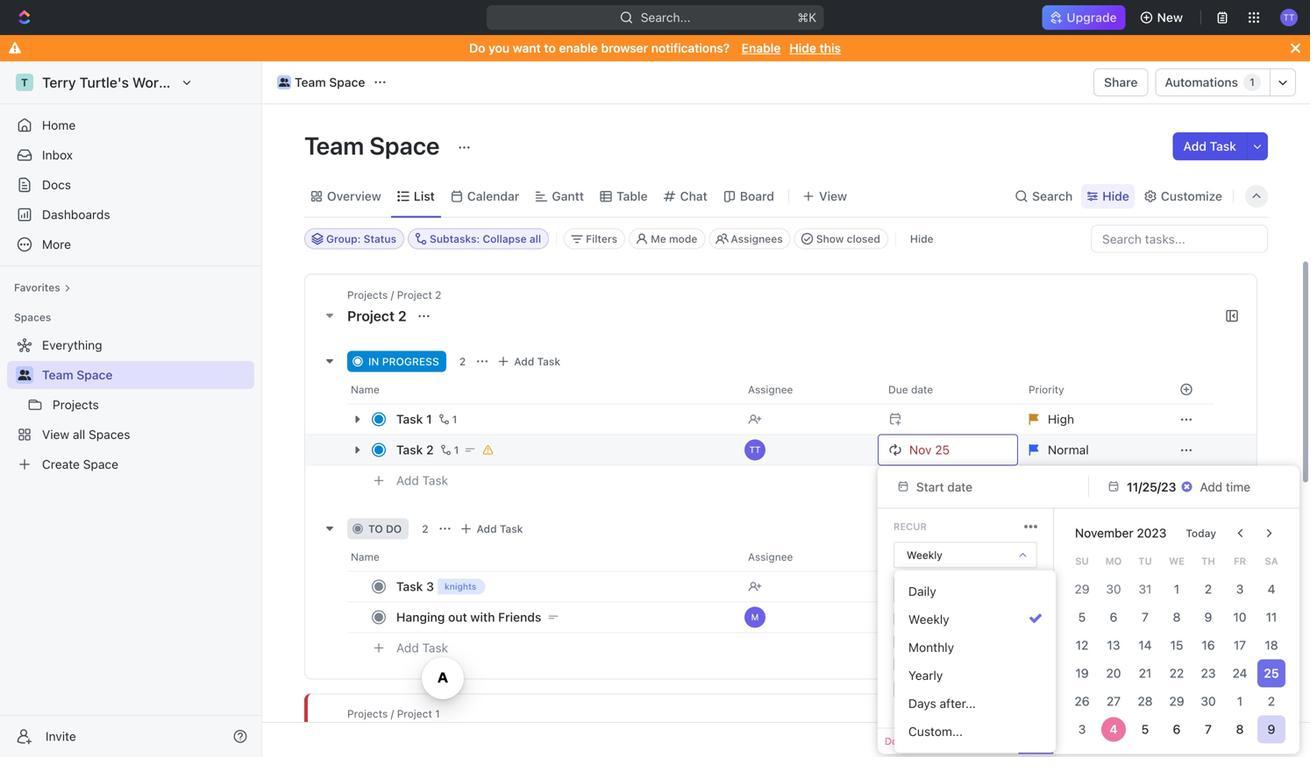 Task type: vqa. For each thing, say whether or not it's contained in the screenshot.
To to the right
yes



Task type: locate. For each thing, give the bounding box(es) containing it.
1 button for 2
[[437, 442, 462, 459]]

Add time text field
[[1200, 480, 1253, 494]]

space right user group image
[[77, 368, 113, 382]]

new
[[1157, 10, 1183, 25]]

team space right user group image
[[42, 368, 113, 382]]

0 vertical spatial hide
[[790, 41, 816, 55]]

task
[[974, 613, 995, 626]]

0 horizontal spatial space
[[77, 368, 113, 382]]

⌘k
[[798, 10, 817, 25]]

weekly button
[[902, 606, 1049, 634]]

team space
[[295, 75, 365, 89], [304, 131, 445, 160], [42, 368, 113, 382]]

weekly up daily
[[907, 549, 943, 562]]

to
[[544, 41, 556, 55], [368, 523, 383, 535]]

2
[[398, 308, 407, 325], [459, 356, 466, 368], [426, 443, 434, 457], [422, 523, 428, 535]]

sidebar navigation
[[0, 61, 262, 758]]

space up list 'link'
[[369, 131, 440, 160]]

hide
[[790, 41, 816, 55], [1103, 189, 1129, 203], [910, 233, 934, 245]]

days
[[909, 697, 936, 711]]

task 1
[[396, 412, 432, 427]]

tu
[[1139, 556, 1152, 567]]

assignees
[[731, 233, 783, 245]]

team space link
[[273, 72, 370, 93], [42, 361, 251, 389]]

user group image
[[279, 78, 290, 87]]

create new task
[[915, 613, 995, 626]]

inbox
[[42, 148, 73, 162]]

2 vertical spatial team
[[42, 368, 73, 382]]

progress
[[382, 356, 439, 368]]

0 vertical spatial space
[[329, 75, 365, 89]]

0 vertical spatial weekly
[[907, 549, 943, 562]]

0 horizontal spatial hide
[[790, 41, 816, 55]]

spaces
[[14, 311, 51, 324]]

task 3
[[396, 580, 434, 594]]

recur right don't
[[913, 736, 939, 748]]

team right user group image
[[42, 368, 73, 382]]

weekly up monthly at the right bottom of page
[[909, 613, 950, 627]]

recur for recur forever
[[915, 636, 944, 649]]

1 horizontal spatial to
[[544, 41, 556, 55]]

search button
[[1010, 184, 1078, 209]]

1 horizontal spatial team space link
[[273, 72, 370, 93]]

recur up weekly dropdown button
[[894, 521, 927, 533]]

1 vertical spatial team space link
[[42, 361, 251, 389]]

1 vertical spatial to
[[368, 523, 383, 535]]

1 vertical spatial weekly
[[909, 613, 950, 627]]

1 button
[[436, 411, 460, 428], [437, 442, 462, 459]]

monthly button
[[902, 634, 1049, 662]]

chat
[[680, 189, 708, 203]]

mo
[[1106, 556, 1122, 567]]

0 horizontal spatial to
[[368, 523, 383, 535]]

hide inside dropdown button
[[1103, 189, 1129, 203]]

upgrade
[[1067, 10, 1117, 25]]

0 vertical spatial recur
[[894, 521, 927, 533]]

favorites
[[14, 282, 60, 294]]

recur for recur
[[894, 521, 927, 533]]

space right user group icon
[[329, 75, 365, 89]]

1 right task 1 in the bottom left of the page
[[452, 414, 457, 426]]

status
[[954, 659, 984, 671]]

update status to:
[[915, 659, 1001, 671]]

2 right do
[[422, 523, 428, 535]]

recur
[[894, 521, 927, 533], [915, 636, 944, 649], [913, 736, 939, 748]]

1
[[1250, 76, 1255, 88], [426, 412, 432, 427], [452, 414, 457, 426], [454, 444, 459, 456]]

recur forever
[[915, 636, 982, 649]]

Start date text field
[[917, 480, 1056, 494]]

custom... button
[[902, 718, 1049, 746]]

space
[[329, 75, 365, 89], [369, 131, 440, 160], [77, 368, 113, 382]]

0 vertical spatial 1 button
[[436, 411, 460, 428]]

recur down the create
[[915, 636, 944, 649]]

gantt
[[552, 189, 584, 203]]

1 vertical spatial recur
[[915, 636, 944, 649]]

task
[[1210, 139, 1237, 153], [537, 356, 561, 368], [396, 412, 423, 427], [396, 443, 423, 457], [422, 474, 448, 488], [500, 523, 523, 535], [396, 580, 423, 594], [422, 641, 448, 656]]

Due date text field
[[1127, 480, 1177, 494]]

2 right progress
[[459, 356, 466, 368]]

list
[[414, 189, 435, 203]]

in progress
[[368, 356, 439, 368]]

add task button
[[1173, 132, 1247, 160], [493, 351, 568, 372], [389, 471, 455, 492], [456, 519, 530, 540], [389, 638, 455, 659]]

team
[[295, 75, 326, 89], [304, 131, 364, 160], [42, 368, 73, 382]]

1 button right task 2
[[437, 442, 462, 459]]

to:
[[987, 659, 1001, 671]]

yearly button
[[902, 662, 1049, 690]]

don't
[[885, 736, 910, 748]]

do
[[386, 523, 402, 535]]

1 up task 2
[[426, 412, 432, 427]]

team up overview link
[[304, 131, 364, 160]]

2 vertical spatial space
[[77, 368, 113, 382]]

0 horizontal spatial team space link
[[42, 361, 251, 389]]

enable
[[559, 41, 598, 55]]

2 horizontal spatial hide
[[1103, 189, 1129, 203]]

2 down task 1 in the bottom left of the page
[[426, 443, 434, 457]]

1 vertical spatial hide
[[1103, 189, 1129, 203]]

task 3 link
[[392, 574, 734, 600]]

team right user group icon
[[295, 75, 326, 89]]

Search tasks... text field
[[1092, 226, 1267, 252]]

1 vertical spatial 1 button
[[437, 442, 462, 459]]

board link
[[737, 184, 774, 209]]

invite
[[46, 730, 76, 744]]

team space right user group icon
[[295, 75, 365, 89]]

2 vertical spatial team space
[[42, 368, 113, 382]]

team space tree
[[7, 332, 254, 479]]

1 horizontal spatial hide
[[910, 233, 934, 245]]

2 horizontal spatial space
[[369, 131, 440, 160]]

team space up overview
[[304, 131, 445, 160]]

in
[[368, 356, 379, 368]]

with
[[470, 610, 495, 625]]

overview link
[[324, 184, 381, 209]]

weekly
[[907, 549, 943, 562], [909, 613, 950, 627]]

2 vertical spatial recur
[[913, 736, 939, 748]]

sa
[[1265, 556, 1278, 567]]

hide button
[[903, 228, 941, 250]]

want
[[513, 41, 541, 55]]

board
[[740, 189, 774, 203]]

yearly
[[909, 669, 943, 683]]

th
[[1202, 556, 1215, 567]]

1 horizontal spatial space
[[329, 75, 365, 89]]

update
[[915, 659, 951, 671]]

to right want
[[544, 41, 556, 55]]

to left do
[[368, 523, 383, 535]]

1 button right task 1 in the bottom left of the page
[[436, 411, 460, 428]]

2 vertical spatial hide
[[910, 233, 934, 245]]

create
[[915, 613, 948, 626]]



Task type: describe. For each thing, give the bounding box(es) containing it.
days after...
[[909, 697, 976, 711]]

share
[[1104, 75, 1138, 89]]

docs
[[42, 178, 71, 192]]

out
[[448, 610, 467, 625]]

weekly inside button
[[909, 613, 950, 627]]

custom...
[[909, 725, 963, 739]]

customize button
[[1138, 184, 1228, 209]]

search...
[[641, 10, 691, 25]]

upgrade link
[[1042, 5, 1126, 30]]

share button
[[1094, 68, 1148, 96]]

task 2
[[396, 443, 434, 457]]

team space inside 'team space' tree
[[42, 368, 113, 382]]

0 vertical spatial to
[[544, 41, 556, 55]]

customize
[[1161, 189, 1223, 203]]

forever
[[946, 636, 982, 649]]

hanging
[[396, 610, 445, 625]]

don't recur
[[885, 736, 939, 748]]

overview
[[327, 189, 381, 203]]

team inside tree
[[42, 368, 73, 382]]

november
[[1075, 526, 1134, 541]]

space inside 'team space' tree
[[77, 368, 113, 382]]

calendar
[[467, 189, 519, 203]]

gantt link
[[548, 184, 584, 209]]

daily
[[909, 585, 936, 599]]

2 right project
[[398, 308, 407, 325]]

table
[[617, 189, 648, 203]]

0 vertical spatial team space
[[295, 75, 365, 89]]

favorites button
[[7, 277, 78, 298]]

table link
[[613, 184, 648, 209]]

dashboards
[[42, 207, 110, 222]]

enable
[[742, 41, 781, 55]]

weekly inside dropdown button
[[907, 549, 943, 562]]

1 vertical spatial team space
[[304, 131, 445, 160]]

do
[[469, 41, 485, 55]]

hide button
[[1082, 184, 1135, 209]]

friends
[[498, 610, 541, 625]]

november 2023
[[1075, 526, 1167, 541]]

browser
[[601, 41, 648, 55]]

to do
[[368, 523, 402, 535]]

assignees button
[[709, 228, 791, 250]]

weekly button
[[895, 543, 1037, 568]]

1 button for 1
[[436, 411, 460, 428]]

fr
[[1234, 556, 1246, 567]]

new
[[951, 613, 971, 626]]

home link
[[7, 111, 254, 139]]

calendar link
[[464, 184, 519, 209]]

daily button
[[902, 578, 1049, 606]]

dashboards link
[[7, 201, 254, 229]]

today
[[1186, 528, 1216, 540]]

search
[[1032, 189, 1073, 203]]

automations
[[1165, 75, 1238, 89]]

hanging out with friends
[[396, 610, 541, 625]]

new button
[[1133, 4, 1194, 32]]

hanging out with friends link
[[392, 605, 734, 631]]

monthly
[[909, 641, 954, 655]]

1 right automations
[[1250, 76, 1255, 88]]

3
[[426, 580, 434, 594]]

team space link inside 'team space' tree
[[42, 361, 251, 389]]

2023
[[1137, 526, 1167, 541]]

inbox link
[[7, 141, 254, 169]]

home
[[42, 118, 76, 132]]

after...
[[940, 697, 976, 711]]

0 vertical spatial team
[[295, 75, 326, 89]]

docs link
[[7, 171, 254, 199]]

1 right task 2
[[454, 444, 459, 456]]

this
[[820, 41, 841, 55]]

user group image
[[18, 370, 31, 381]]

1 vertical spatial space
[[369, 131, 440, 160]]

1 vertical spatial team
[[304, 131, 364, 160]]

project
[[347, 308, 395, 325]]

list link
[[410, 184, 435, 209]]

hide inside button
[[910, 233, 934, 245]]

su
[[1075, 556, 1089, 567]]

today button
[[1176, 520, 1227, 548]]

project 2
[[347, 308, 410, 325]]

days after... button
[[902, 690, 1049, 718]]

0 vertical spatial team space link
[[273, 72, 370, 93]]

chat link
[[677, 184, 708, 209]]

do you want to enable browser notifications? enable hide this
[[469, 41, 841, 55]]

we
[[1169, 556, 1185, 567]]

notifications?
[[651, 41, 730, 55]]

you
[[489, 41, 510, 55]]



